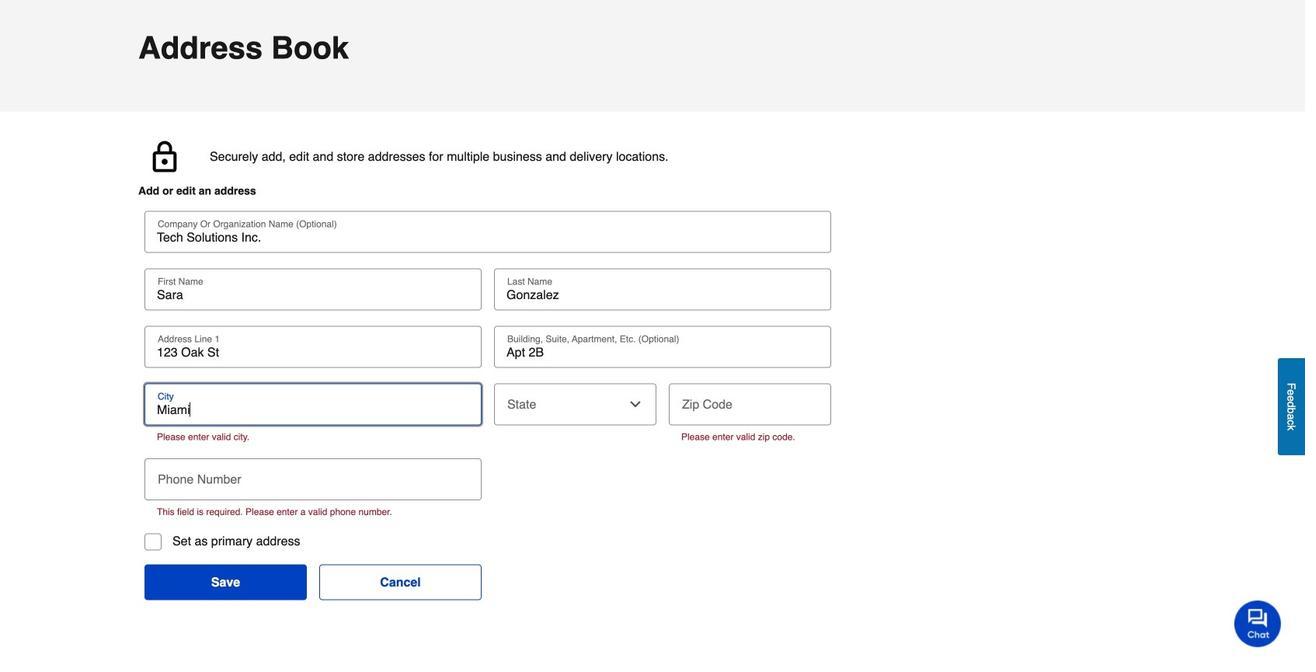 Task type: locate. For each thing, give the bounding box(es) containing it.
LastName text field
[[500, 287, 825, 303]]

line2 text field
[[500, 345, 825, 360]]

FirstName text field
[[151, 287, 475, 303]]

phoneNumber text field
[[151, 458, 475, 493]]



Task type: vqa. For each thing, say whether or not it's contained in the screenshot.
Chat Invite Button image
yes



Task type: describe. For each thing, give the bounding box(es) containing it.
City text field
[[151, 402, 475, 418]]

line1 text field
[[151, 345, 475, 360]]

companyName text field
[[151, 230, 825, 245]]

chat invite button image
[[1235, 600, 1282, 647]]

postalCode text field
[[675, 383, 825, 418]]



